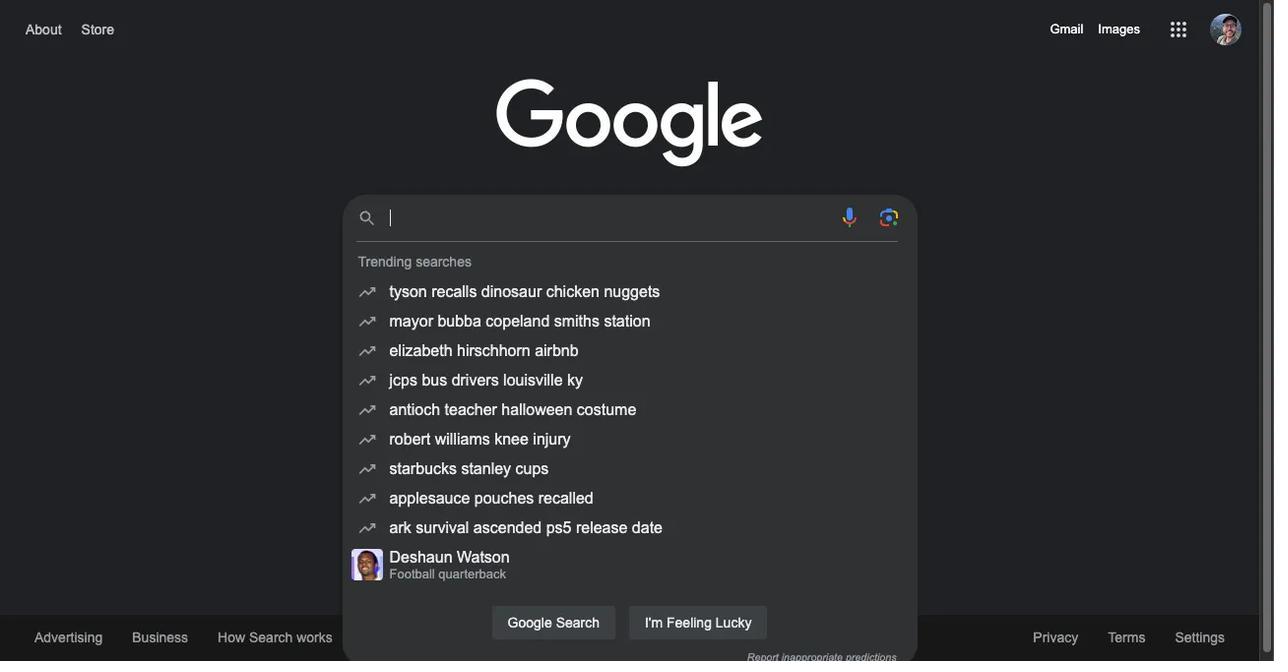 Task type: vqa. For each thing, say whether or not it's contained in the screenshot.
ark survival ascended ps5 release date
yes



Task type: locate. For each thing, give the bounding box(es) containing it.
chicken
[[546, 284, 600, 300]]

jcps bus drivers louisville ky
[[390, 372, 583, 389]]

works
[[297, 630, 333, 646]]

recalled
[[538, 490, 594, 507]]

search by voice image
[[838, 206, 861, 229]]

stanley
[[461, 461, 511, 478]]

Search search field
[[390, 207, 826, 233]]

mayor
[[390, 313, 433, 330]]

pouches
[[474, 490, 534, 507]]

privacy
[[1033, 630, 1079, 646]]

louisville
[[503, 372, 563, 389]]

ascended
[[474, 520, 542, 537]]

how
[[218, 630, 245, 646]]

terms link
[[1093, 616, 1161, 662]]

applesauce pouches recalled
[[390, 490, 594, 507]]

applesauce
[[390, 490, 470, 507]]

dinosaur
[[481, 284, 542, 300]]

date
[[632, 520, 663, 537]]

how search works link
[[203, 616, 347, 662]]

williams
[[435, 431, 490, 448]]

our third decade of climate action: join us link
[[479, 616, 780, 662]]

smiths
[[554, 313, 600, 330]]

advertising link
[[20, 616, 117, 662]]

settings
[[1175, 630, 1225, 646]]

navigation containing about
[[0, 0, 1260, 59]]

costume
[[577, 402, 637, 419]]

settings button
[[1161, 616, 1240, 661]]

list box
[[342, 278, 917, 587]]

bus
[[422, 372, 447, 389]]

how search works
[[218, 630, 333, 646]]

google image
[[496, 79, 764, 169]]

antioch teacher halloween costume
[[390, 402, 637, 419]]

starbucks
[[390, 461, 457, 478]]

join
[[726, 630, 747, 646]]

tyson recalls dinosaur chicken nuggets
[[390, 284, 660, 300]]

our third decade of climate action: join us
[[512, 630, 766, 646]]

navigation
[[0, 0, 1260, 59]]

football
[[390, 567, 435, 582]]

of
[[618, 630, 630, 646]]

hirschhorn
[[457, 343, 531, 359]]

images link
[[1098, 18, 1140, 41]]

knee
[[495, 431, 529, 448]]

None search field
[[20, 189, 1240, 662]]

elizabeth hirschhorn airbnb
[[390, 343, 579, 359]]

decade
[[569, 630, 615, 646]]

halloween
[[502, 402, 573, 419]]

ark survival ascended ps5 release date
[[390, 520, 663, 537]]

about
[[26, 22, 62, 37]]

airbnb
[[535, 343, 579, 359]]

business
[[132, 630, 188, 646]]



Task type: describe. For each thing, give the bounding box(es) containing it.
none search field containing tyson recalls dinosaur chicken nuggets
[[20, 189, 1240, 662]]

store link
[[76, 17, 119, 42]]

I'm Feeling Lucky submit
[[628, 606, 769, 641]]

search
[[249, 630, 293, 646]]

station
[[604, 313, 651, 330]]

watson
[[457, 550, 510, 566]]

ps5
[[546, 520, 572, 537]]

injury
[[533, 431, 571, 448]]

ark
[[390, 520, 411, 537]]

survival
[[416, 520, 469, 537]]

us
[[751, 630, 766, 646]]

about link
[[21, 17, 67, 42]]

trending searches
[[358, 254, 472, 270]]

privacy link
[[1019, 616, 1093, 662]]

advertising
[[34, 630, 103, 646]]

mayor bubba copeland smiths station
[[390, 313, 651, 330]]

deshaun watson football quarterback
[[390, 550, 510, 582]]

trending
[[358, 254, 412, 270]]

our
[[512, 630, 535, 646]]

ky
[[567, 372, 583, 389]]

bubba
[[438, 313, 481, 330]]

teacher
[[445, 402, 497, 419]]

recalls
[[432, 284, 477, 300]]

gmail link
[[1050, 18, 1084, 41]]

gmail
[[1050, 22, 1084, 36]]

tyson
[[390, 284, 427, 300]]

searches
[[416, 254, 472, 270]]

search by image image
[[877, 206, 901, 229]]

elizabeth
[[390, 343, 453, 359]]

climate
[[634, 630, 678, 646]]

deshaun
[[390, 550, 453, 566]]

third
[[539, 630, 566, 646]]

deshaun watson option
[[390, 550, 898, 582]]

robert
[[390, 431, 431, 448]]

drivers
[[452, 372, 499, 389]]

action:
[[681, 630, 722, 646]]

list box containing tyson recalls dinosaur chicken nuggets
[[342, 278, 917, 587]]

images
[[1098, 22, 1140, 36]]

antioch
[[390, 402, 440, 419]]

store
[[81, 22, 114, 37]]

starbucks stanley cups
[[390, 461, 549, 478]]

terms
[[1108, 630, 1146, 646]]

business link
[[117, 616, 203, 662]]

quarterback
[[439, 567, 506, 582]]

nuggets
[[604, 284, 660, 300]]

robert williams knee injury
[[390, 431, 571, 448]]

jcps
[[390, 372, 418, 389]]

cups
[[516, 461, 549, 478]]

copeland
[[486, 313, 550, 330]]

release
[[576, 520, 628, 537]]



